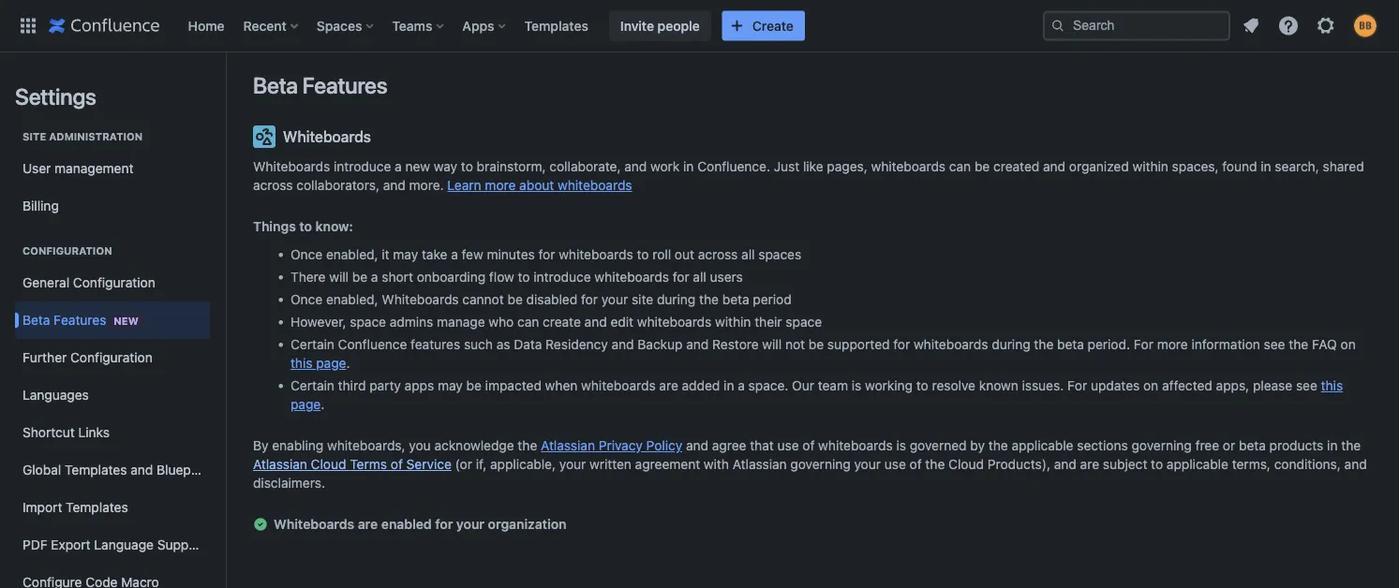 Task type: locate. For each thing, give the bounding box(es) containing it.
confluence.
[[698, 159, 771, 174]]

applicable up products),
[[1012, 438, 1074, 454]]

is left governed at right
[[897, 438, 907, 454]]

1 horizontal spatial for
[[1134, 337, 1154, 352]]

1 horizontal spatial see
[[1297, 378, 1318, 394]]

certain inside once enabled, it may take a few minutes for whiteboards to roll out across all spaces there will be a short onboarding flow to introduce whiteboards for all users once enabled, whiteboards cannot be disabled for your site during the beta period however, space admins manage who can create and edit whiteboards within their space certain confluence features such as data residency and backup and restore will not be supported for whiteboards during the beta period. for more information see the faq on this page .
[[291, 337, 335, 352]]

your up "edit"
[[602, 292, 628, 307]]

of
[[803, 438, 815, 454], [391, 457, 403, 472], [910, 457, 922, 472]]

1 horizontal spatial governing
[[1132, 438, 1192, 454]]

atlassian down that on the right bottom of page
[[733, 457, 787, 472]]

0 vertical spatial can
[[950, 159, 971, 174]]

the up applicable,
[[518, 438, 537, 454]]

a
[[395, 159, 402, 174], [451, 247, 458, 262], [371, 270, 378, 285], [738, 378, 745, 394]]

are left the added
[[659, 378, 679, 394]]

more inside once enabled, it may take a few minutes for whiteboards to roll out across all spaces there will be a short onboarding flow to introduce whiteboards for all users once enabled, whiteboards cannot be disabled for your site during the beta period however, space admins manage who can create and edit whiteboards within their space certain confluence features such as data residency and backup and restore will not be supported for whiteboards during the beta period. for more information see the faq on this page .
[[1158, 337, 1188, 352]]

0 horizontal spatial within
[[715, 315, 751, 330]]

1 horizontal spatial applicable
[[1167, 457, 1229, 472]]

0 vertical spatial this page link
[[291, 356, 346, 371]]

during right site
[[657, 292, 696, 307]]

resolve
[[932, 378, 976, 394]]

1 vertical spatial templates
[[65, 463, 127, 478]]

0 vertical spatial see
[[1264, 337, 1286, 352]]

certain down however,
[[291, 337, 335, 352]]

2 horizontal spatial beta
[[1239, 438, 1266, 454]]

whiteboards up disabled
[[559, 247, 634, 262]]

of inside (or if, applicable, your written agreement with atlassian governing your use of the cloud products), and are subject to applicable terms, conditions, and disclaimers.
[[910, 457, 922, 472]]

1 horizontal spatial cloud
[[949, 457, 984, 472]]

across
[[253, 178, 293, 193], [698, 247, 738, 262]]

. up "third"
[[346, 356, 350, 371]]

configuration for general
[[73, 275, 155, 291]]

certain third party apps may be impacted when whiteboards are added in a space. our team is working to resolve known issues. for updates on affected apps, please see
[[291, 378, 1322, 394]]

0 vertical spatial once
[[291, 247, 323, 262]]

subject
[[1103, 457, 1148, 472]]

whiteboards for whiteboards introduce a new way to brainstorm, collaborate, and work in confluence. just like pages, whiteboards can be created and organized within spaces, found in search, shared across collaborators, and more.
[[253, 159, 330, 174]]

0 vertical spatial certain
[[291, 337, 335, 352]]

space up confluence
[[350, 315, 386, 330]]

teams
[[392, 18, 433, 33]]

for inside once enabled, it may take a few minutes for whiteboards to roll out across all spaces there will be a short onboarding flow to introduce whiteboards for all users once enabled, whiteboards cannot be disabled for your site during the beta period however, space admins manage who can create and edit whiteboards within their space certain confluence features such as data residency and backup and restore will not be supported for whiteboards during the beta period. for more information see the faq on this page .
[[1134, 337, 1154, 352]]

whiteboards inside whiteboards introduce a new way to brainstorm, collaborate, and work in confluence. just like pages, whiteboards can be created and organized within spaces, found in search, shared across collaborators, and more.
[[253, 159, 330, 174]]

found
[[1223, 159, 1258, 174]]

applicable
[[1012, 438, 1074, 454], [1167, 457, 1229, 472]]

0 horizontal spatial introduce
[[334, 159, 391, 174]]

organized
[[1070, 159, 1129, 174]]

whiteboards up backup
[[637, 315, 712, 330]]

certain left "third"
[[291, 378, 335, 394]]

once up there
[[291, 247, 323, 262]]

known
[[980, 378, 1019, 394]]

the down governed at right
[[926, 457, 945, 472]]

cloud down enabling
[[311, 457, 346, 472]]

1 vertical spatial can
[[518, 315, 539, 330]]

configuration up languages link
[[70, 350, 153, 366]]

by enabling whiteboards, you acknowledge the atlassian privacy policy and agree that use of whiteboards is governed by the applicable sections governing free or beta products in the atlassian cloud terms of service
[[253, 438, 1361, 472]]

and left blueprints
[[131, 463, 153, 478]]

in
[[684, 159, 694, 174], [1261, 159, 1272, 174], [724, 378, 735, 394], [1328, 438, 1338, 454]]

be left created
[[975, 159, 990, 174]]

across inside once enabled, it may take a few minutes for whiteboards to roll out across all spaces there will be a short onboarding flow to introduce whiteboards for all users once enabled, whiteboards cannot be disabled for your site during the beta period however, space admins manage who can create and edit whiteboards within their space certain confluence features such as data residency and backup and restore will not be supported for whiteboards during the beta period. for more information see the faq on this page .
[[698, 247, 738, 262]]

1 vertical spatial this
[[1322, 378, 1344, 394]]

this inside once enabled, it may take a few minutes for whiteboards to roll out across all spaces there will be a short onboarding flow to introduce whiteboards for all users once enabled, whiteboards cannot be disabled for your site during the beta period however, space admins manage who can create and edit whiteboards within their space certain confluence features such as data residency and backup and restore will not be supported for whiteboards during the beta period. for more information see the faq on this page .
[[291, 356, 313, 371]]

policy
[[647, 438, 683, 454]]

enabled, up however,
[[326, 292, 378, 307]]

1 vertical spatial introduce
[[534, 270, 591, 285]]

2 this page link from the top
[[291, 378, 1344, 412]]

are down the sections
[[1081, 457, 1100, 472]]

shortcut links
[[22, 425, 110, 441]]

1 vertical spatial features
[[54, 312, 106, 328]]

1 enabled, from the top
[[326, 247, 378, 262]]

enabled,
[[326, 247, 378, 262], [326, 292, 378, 307]]

all up users
[[742, 247, 755, 262]]

help icon image
[[1278, 15, 1300, 37]]

appswitcher icon image
[[17, 15, 39, 37]]

apps button
[[457, 11, 513, 41]]

in up conditions,
[[1328, 438, 1338, 454]]

search image
[[1051, 18, 1066, 33]]

service
[[407, 457, 452, 472]]

minutes
[[487, 247, 535, 262]]

.
[[346, 356, 350, 371], [321, 397, 325, 412]]

further
[[22, 350, 67, 366]]

your down working in the right of the page
[[855, 457, 881, 472]]

1 certain from the top
[[291, 337, 335, 352]]

updates
[[1091, 378, 1140, 394]]

to left resolve
[[917, 378, 929, 394]]

1 horizontal spatial beta
[[253, 72, 298, 98]]

are left 'enabled'
[[358, 517, 378, 532]]

0 vertical spatial .
[[346, 356, 350, 371]]

and right conditions,
[[1345, 457, 1368, 472]]

to up learn
[[461, 159, 473, 174]]

spaces button
[[311, 11, 381, 41]]

0 horizontal spatial can
[[518, 315, 539, 330]]

beta
[[253, 72, 298, 98], [22, 312, 50, 328]]

applicable inside (or if, applicable, your written agreement with atlassian governing your use of the cloud products), and are subject to applicable terms, conditions, and disclaimers.
[[1167, 457, 1229, 472]]

this
[[291, 356, 313, 371], [1322, 378, 1344, 394]]

1 vertical spatial on
[[1144, 378, 1159, 394]]

1 vertical spatial will
[[763, 337, 782, 352]]

this page link for certain confluence features such as data residency and backup and restore will not be supported for whiteboards during the beta period. for more information see the faq on
[[291, 356, 346, 371]]

1 vertical spatial are
[[1081, 457, 1100, 472]]

collaborate,
[[550, 159, 621, 174]]

pdf export language support
[[22, 538, 206, 553]]

0 vertical spatial beta
[[253, 72, 298, 98]]

1 vertical spatial more
[[1158, 337, 1188, 352]]

are
[[659, 378, 679, 394], [1081, 457, 1100, 472], [358, 517, 378, 532]]

1 horizontal spatial more
[[1158, 337, 1188, 352]]

beta right collapse sidebar icon
[[253, 72, 298, 98]]

page up enabling
[[291, 397, 321, 412]]

space up not
[[786, 315, 822, 330]]

see right "please"
[[1297, 378, 1318, 394]]

0 vertical spatial are
[[659, 378, 679, 394]]

0 vertical spatial across
[[253, 178, 293, 193]]

a inside whiteboards introduce a new way to brainstorm, collaborate, and work in confluence. just like pages, whiteboards can be created and organized within spaces, found in search, shared across collaborators, and more.
[[395, 159, 402, 174]]

people
[[658, 18, 700, 33]]

2 horizontal spatial of
[[910, 457, 922, 472]]

working
[[865, 378, 913, 394]]

page inside this page
[[291, 397, 321, 412]]

1 vertical spatial may
[[438, 378, 463, 394]]

within left spaces,
[[1133, 159, 1169, 174]]

1 vertical spatial within
[[715, 315, 751, 330]]

1 horizontal spatial is
[[897, 438, 907, 454]]

0 vertical spatial enabled,
[[326, 247, 378, 262]]

short
[[382, 270, 413, 285]]

and left "edit"
[[585, 315, 607, 330]]

may right apps
[[438, 378, 463, 394]]

(or if, applicable, your written agreement with atlassian governing your use of the cloud products), and are subject to applicable terms, conditions, and disclaimers.
[[253, 457, 1368, 491]]

1 this page link from the top
[[291, 356, 346, 371]]

templates down links
[[65, 463, 127, 478]]

introduce up "collaborators,"
[[334, 159, 391, 174]]

1 horizontal spatial across
[[698, 247, 738, 262]]

use right that on the right bottom of page
[[778, 438, 799, 454]]

1 horizontal spatial are
[[659, 378, 679, 394]]

0 vertical spatial page
[[316, 356, 346, 371]]

beta inside configuration "group"
[[22, 312, 50, 328]]

governed
[[910, 438, 967, 454]]

features inside configuration "group"
[[54, 312, 106, 328]]

site
[[632, 292, 654, 307]]

of up (or if, applicable, your written agreement with atlassian governing your use of the cloud products), and are subject to applicable terms, conditions, and disclaimers.
[[803, 438, 815, 454]]

1 horizontal spatial during
[[992, 337, 1031, 352]]

once
[[291, 247, 323, 262], [291, 292, 323, 307]]

links
[[78, 425, 110, 441]]

a left new
[[395, 159, 402, 174]]

for right issues.
[[1068, 378, 1088, 394]]

0 horizontal spatial may
[[393, 247, 418, 262]]

whiteboards down collaborate,
[[558, 178, 632, 193]]

introduce up disabled
[[534, 270, 591, 285]]

are inside (or if, applicable, your written agreement with atlassian governing your use of the cloud products), and are subject to applicable terms, conditions, and disclaimers.
[[1081, 457, 1100, 472]]

and
[[625, 159, 647, 174], [1043, 159, 1066, 174], [383, 178, 406, 193], [585, 315, 607, 330], [612, 337, 634, 352], [687, 337, 709, 352], [686, 438, 709, 454], [1055, 457, 1077, 472], [1345, 457, 1368, 472], [131, 463, 153, 478]]

on right updates
[[1144, 378, 1159, 394]]

applicable inside by enabling whiteboards, you acknowledge the atlassian privacy policy and agree that use of whiteboards is governed by the applicable sections governing free or beta products in the atlassian cloud terms of service
[[1012, 438, 1074, 454]]

can left created
[[950, 159, 971, 174]]

the down users
[[699, 292, 719, 307]]

0 vertical spatial more
[[485, 178, 516, 193]]

. inside once enabled, it may take a few minutes for whiteboards to roll out across all spaces there will be a short onboarding flow to introduce whiteboards for all users once enabled, whiteboards cannot be disabled for your site during the beta period however, space admins manage who can create and edit whiteboards within their space certain confluence features such as data residency and backup and restore will not be supported for whiteboards during the beta period. for more information see the faq on this page .
[[346, 356, 350, 371]]

of down governed at right
[[910, 457, 922, 472]]

is right "team"
[[852, 378, 862, 394]]

confluence image
[[49, 15, 160, 37], [49, 15, 160, 37]]

0 horizontal spatial all
[[693, 270, 707, 285]]

team
[[818, 378, 848, 394]]

0 vertical spatial use
[[778, 438, 799, 454]]

all left users
[[693, 270, 707, 285]]

whiteboards are enabled for your organization
[[274, 517, 567, 532]]

see inside once enabled, it may take a few minutes for whiteboards to roll out across all spaces there will be a short onboarding flow to introduce whiteboards for all users once enabled, whiteboards cannot be disabled for your site during the beta period however, space admins manage who can create and edit whiteboards within their space certain confluence features such as data residency and backup and restore will not be supported for whiteboards during the beta period. for more information see the faq on this page .
[[1264, 337, 1286, 352]]

whiteboards up (or if, applicable, your written agreement with atlassian governing your use of the cloud products), and are subject to applicable terms, conditions, and disclaimers.
[[819, 438, 893, 454]]

will right there
[[329, 270, 349, 285]]

things
[[253, 219, 296, 234]]

introduce inside whiteboards introduce a new way to brainstorm, collaborate, and work in confluence. just like pages, whiteboards can be created and organized within spaces, found in search, shared across collaborators, and more.
[[334, 159, 391, 174]]

1 vertical spatial this page link
[[291, 378, 1344, 412]]

more up affected
[[1158, 337, 1188, 352]]

1 vertical spatial applicable
[[1167, 457, 1229, 472]]

free
[[1196, 438, 1220, 454]]

1 horizontal spatial introduce
[[534, 270, 591, 285]]

global templates and blueprints
[[22, 463, 218, 478]]

onboarding
[[417, 270, 486, 285]]

1 horizontal spatial .
[[346, 356, 350, 371]]

to left know:
[[299, 219, 312, 234]]

to right subject
[[1151, 457, 1164, 472]]

0 horizontal spatial for
[[1068, 378, 1088, 394]]

user management link
[[15, 150, 210, 187]]

beta down users
[[723, 292, 750, 307]]

2 vertical spatial configuration
[[70, 350, 153, 366]]

whiteboards introduce a new way to brainstorm, collaborate, and work in confluence. just like pages, whiteboards can be created and organized within spaces, found in search, shared across collaborators, and more.
[[253, 159, 1365, 193]]

1 vertical spatial for
[[1068, 378, 1088, 394]]

1 cloud from the left
[[311, 457, 346, 472]]

0 horizontal spatial on
[[1144, 378, 1159, 394]]

as
[[497, 337, 510, 352]]

governing inside (or if, applicable, your written agreement with atlassian governing your use of the cloud products), and are subject to applicable terms, conditions, and disclaimers.
[[791, 457, 851, 472]]

1 vertical spatial configuration
[[73, 275, 155, 291]]

configuration for further
[[70, 350, 153, 366]]

use
[[778, 438, 799, 454], [885, 457, 906, 472]]

please
[[1253, 378, 1293, 394]]

2 vertical spatial templates
[[66, 500, 128, 516]]

to
[[461, 159, 473, 174], [299, 219, 312, 234], [637, 247, 649, 262], [518, 270, 530, 285], [917, 378, 929, 394], [1151, 457, 1164, 472]]

cloud down the by
[[949, 457, 984, 472]]

1 once from the top
[[291, 247, 323, 262]]

enabled, down know:
[[326, 247, 378, 262]]

can up data
[[518, 315, 539, 330]]

on
[[1341, 337, 1356, 352], [1144, 378, 1159, 394]]

applicable for terms,
[[1167, 457, 1229, 472]]

can
[[950, 159, 971, 174], [518, 315, 539, 330]]

0 vertical spatial on
[[1341, 337, 1356, 352]]

governing up subject
[[1132, 438, 1192, 454]]

all
[[742, 247, 755, 262], [693, 270, 707, 285]]

and down new
[[383, 178, 406, 193]]

2 horizontal spatial are
[[1081, 457, 1100, 472]]

1 horizontal spatial features
[[303, 72, 388, 98]]

language
[[94, 538, 154, 553]]

0 horizontal spatial see
[[1264, 337, 1286, 352]]

2 cloud from the left
[[949, 457, 984, 472]]

1 vertical spatial is
[[897, 438, 907, 454]]

features for beta features new
[[54, 312, 106, 328]]

templates right apps popup button
[[525, 18, 589, 33]]

1 vertical spatial certain
[[291, 378, 335, 394]]

1 horizontal spatial on
[[1341, 337, 1356, 352]]

this down faq
[[1322, 378, 1344, 394]]

0 horizontal spatial cloud
[[311, 457, 346, 472]]

see
[[1264, 337, 1286, 352], [1297, 378, 1318, 394]]

1 vertical spatial beta
[[1058, 337, 1085, 352]]

supported
[[828, 337, 890, 352]]

0 horizontal spatial use
[[778, 438, 799, 454]]

beta for beta features new
[[22, 312, 50, 328]]

created
[[994, 159, 1040, 174]]

0 horizontal spatial governing
[[791, 457, 851, 472]]

0 horizontal spatial will
[[329, 270, 349, 285]]

and right products),
[[1055, 457, 1077, 472]]

1 horizontal spatial use
[[885, 457, 906, 472]]

configuration up general
[[22, 245, 112, 257]]

0 horizontal spatial atlassian
[[253, 457, 307, 472]]

1 horizontal spatial space
[[786, 315, 822, 330]]

beta features
[[253, 72, 388, 98]]

whiteboards for whiteboards are enabled for your organization
[[274, 517, 355, 532]]

0 vertical spatial features
[[303, 72, 388, 98]]

certain
[[291, 337, 335, 352], [291, 378, 335, 394]]

0 vertical spatial all
[[742, 247, 755, 262]]

or
[[1223, 438, 1236, 454]]

0 vertical spatial templates
[[525, 18, 589, 33]]

collapse sidebar image
[[204, 62, 246, 99]]

shortcut links link
[[15, 414, 210, 452]]

across up users
[[698, 247, 738, 262]]

see up "please"
[[1264, 337, 1286, 352]]

for
[[1134, 337, 1154, 352], [1068, 378, 1088, 394]]

beta up terms,
[[1239, 438, 1266, 454]]

governing inside by enabling whiteboards, you acknowledge the atlassian privacy policy and agree that use of whiteboards is governed by the applicable sections governing free or beta products in the atlassian cloud terms of service
[[1132, 438, 1192, 454]]

governing down this page at the bottom of page
[[791, 457, 851, 472]]

for down out
[[673, 270, 690, 285]]

0 vertical spatial beta
[[723, 292, 750, 307]]

and left work
[[625, 159, 647, 174]]

beta down general
[[22, 312, 50, 328]]

1 vertical spatial all
[[693, 270, 707, 285]]

banner
[[0, 0, 1400, 52]]

your
[[602, 292, 628, 307], [559, 457, 586, 472], [855, 457, 881, 472], [457, 517, 485, 532]]

page up "third"
[[316, 356, 346, 371]]

for right 'supported'
[[894, 337, 910, 352]]

will
[[329, 270, 349, 285], [763, 337, 782, 352]]

1 horizontal spatial within
[[1133, 159, 1169, 174]]

1 vertical spatial enabled,
[[326, 292, 378, 307]]

within inside whiteboards introduce a new way to brainstorm, collaborate, and work in confluence. just like pages, whiteboards can be created and organized within spaces, found in search, shared across collaborators, and more.
[[1133, 159, 1169, 174]]

0 horizontal spatial applicable
[[1012, 438, 1074, 454]]

on right faq
[[1341, 337, 1356, 352]]

whiteboards right pages,
[[871, 159, 946, 174]]

1 horizontal spatial beta
[[1058, 337, 1085, 352]]

0 horizontal spatial are
[[358, 517, 378, 532]]

1 horizontal spatial can
[[950, 159, 971, 174]]

impacted
[[485, 378, 542, 394]]

terms,
[[1233, 457, 1271, 472]]

0 horizontal spatial features
[[54, 312, 106, 328]]

0 horizontal spatial is
[[852, 378, 862, 394]]

further configuration
[[22, 350, 153, 366]]

0 vertical spatial for
[[1134, 337, 1154, 352]]

whiteboards
[[283, 128, 371, 146], [253, 159, 330, 174], [382, 292, 459, 307], [274, 517, 355, 532]]

templates up pdf export language support link
[[66, 500, 128, 516]]

0 vertical spatial introduce
[[334, 159, 391, 174]]

0 vertical spatial this
[[291, 356, 313, 371]]

1 vertical spatial once
[[291, 292, 323, 307]]

2 horizontal spatial atlassian
[[733, 457, 787, 472]]

0 vertical spatial may
[[393, 247, 418, 262]]

beta left period.
[[1058, 337, 1085, 352]]

0 horizontal spatial across
[[253, 178, 293, 193]]

for right disabled
[[581, 292, 598, 307]]

0 vertical spatial applicable
[[1012, 438, 1074, 454]]

features down spaces popup button
[[303, 72, 388, 98]]

within inside once enabled, it may take a few minutes for whiteboards to roll out across all spaces there will be a short onboarding flow to introduce whiteboards for all users once enabled, whiteboards cannot be disabled for your site during the beta period however, space admins manage who can create and edit whiteboards within their space certain confluence features such as data residency and backup and restore will not be supported for whiteboards during the beta period. for more information see the faq on this page .
[[715, 315, 751, 330]]

0 horizontal spatial space
[[350, 315, 386, 330]]

1 horizontal spatial this
[[1322, 378, 1344, 394]]

0 vertical spatial governing
[[1132, 438, 1192, 454]]

recent
[[243, 18, 287, 33]]

spaces
[[759, 247, 802, 262]]

features down general configuration
[[54, 312, 106, 328]]

know:
[[316, 219, 353, 234]]



Task type: describe. For each thing, give the bounding box(es) containing it.
2 once from the top
[[291, 292, 323, 307]]

backup
[[638, 337, 683, 352]]

way
[[434, 159, 458, 174]]

features
[[411, 337, 460, 352]]

0 vertical spatial is
[[852, 378, 862, 394]]

across inside whiteboards introduce a new way to brainstorm, collaborate, and work in confluence. just like pages, whiteboards can be created and organized within spaces, found in search, shared across collaborators, and more.
[[253, 178, 293, 193]]

(or
[[455, 457, 472, 472]]

written
[[590, 457, 632, 472]]

1 space from the left
[[350, 315, 386, 330]]

general
[[22, 275, 70, 291]]

new
[[405, 159, 430, 174]]

global element
[[11, 0, 1043, 52]]

cloud inside by enabling whiteboards, you acknowledge the atlassian privacy policy and agree that use of whiteboards is governed by the applicable sections governing free or beta products in the atlassian cloud terms of service
[[311, 457, 346, 472]]

organization
[[488, 517, 567, 532]]

be left impacted
[[466, 378, 482, 394]]

products
[[1270, 438, 1324, 454]]

enabled
[[381, 517, 432, 532]]

0 horizontal spatial .
[[321, 397, 325, 412]]

apps
[[463, 18, 495, 33]]

banner containing home
[[0, 0, 1400, 52]]

Search field
[[1043, 11, 1231, 41]]

0 horizontal spatial beta
[[723, 292, 750, 307]]

recent button
[[238, 11, 305, 41]]

flow
[[489, 270, 514, 285]]

atlassian inside (or if, applicable, your written agreement with atlassian governing your use of the cloud products), and are subject to applicable terms, conditions, and disclaimers.
[[733, 457, 787, 472]]

spaces
[[317, 18, 362, 33]]

to inside (or if, applicable, your written agreement with atlassian governing your use of the cloud products), and are subject to applicable terms, conditions, and disclaimers.
[[1151, 457, 1164, 472]]

work
[[651, 159, 680, 174]]

period.
[[1088, 337, 1131, 352]]

to right the flow
[[518, 270, 530, 285]]

your inside once enabled, it may take a few minutes for whiteboards to roll out across all spaces there will be a short onboarding flow to introduce whiteboards for all users once enabled, whiteboards cannot be disabled for your site during the beta period however, space admins manage who can create and edit whiteboards within their space certain confluence features such as data residency and backup and restore will not be supported for whiteboards during the beta period. for more information see the faq on this page .
[[602, 292, 628, 307]]

global templates and blueprints link
[[15, 452, 218, 489]]

cloud inside (or if, applicable, your written agreement with atlassian governing your use of the cloud products), and are subject to applicable terms, conditions, and disclaimers.
[[949, 457, 984, 472]]

a left few
[[451, 247, 458, 262]]

settings icon image
[[1315, 15, 1338, 37]]

and inside by enabling whiteboards, you acknowledge the atlassian privacy policy and agree that use of whiteboards is governed by the applicable sections governing free or beta products in the atlassian cloud terms of service
[[686, 438, 709, 454]]

templates inside global element
[[525, 18, 589, 33]]

such
[[464, 337, 493, 352]]

the right products
[[1342, 438, 1361, 454]]

the up issues.
[[1034, 337, 1054, 352]]

in right the added
[[724, 378, 735, 394]]

not
[[786, 337, 805, 352]]

roll
[[653, 247, 671, 262]]

manage
[[437, 315, 485, 330]]

whiteboards,
[[327, 438, 406, 454]]

if,
[[476, 457, 487, 472]]

whiteboards up site
[[595, 270, 669, 285]]

beta for beta features
[[253, 72, 298, 98]]

0 horizontal spatial during
[[657, 292, 696, 307]]

the right the by
[[989, 438, 1008, 454]]

brainstorm,
[[477, 159, 546, 174]]

can inside whiteboards introduce a new way to brainstorm, collaborate, and work in confluence. just like pages, whiteboards can be created and organized within spaces, found in search, shared across collaborators, and more.
[[950, 159, 971, 174]]

and down "edit"
[[612, 337, 634, 352]]

0 vertical spatial configuration
[[22, 245, 112, 257]]

for right 'enabled'
[[435, 517, 453, 532]]

sections
[[1077, 438, 1128, 454]]

general configuration link
[[15, 264, 210, 302]]

pdf export language support link
[[15, 527, 210, 564]]

can inside once enabled, it may take a few minutes for whiteboards to roll out across all spaces there will be a short onboarding flow to introduce whiteboards for all users once enabled, whiteboards cannot be disabled for your site during the beta period however, space admins manage who can create and edit whiteboards within their space certain confluence features such as data residency and backup and restore will not be supported for whiteboards during the beta period. for more information see the faq on this page .
[[518, 315, 539, 330]]

data
[[514, 337, 542, 352]]

to left 'roll'
[[637, 247, 649, 262]]

2 vertical spatial are
[[358, 517, 378, 532]]

and inside configuration "group"
[[131, 463, 153, 478]]

templates for import templates
[[66, 500, 128, 516]]

beta inside by enabling whiteboards, you acknowledge the atlassian privacy policy and agree that use of whiteboards is governed by the applicable sections governing free or beta products in the atlassian cloud terms of service
[[1239, 438, 1266, 454]]

use inside by enabling whiteboards, you acknowledge the atlassian privacy policy and agree that use of whiteboards is governed by the applicable sections governing free or beta products in the atlassian cloud terms of service
[[778, 438, 799, 454]]

management
[[55, 161, 134, 176]]

new
[[114, 315, 139, 327]]

home link
[[182, 11, 230, 41]]

templates for global templates and blueprints
[[65, 463, 127, 478]]

whiteboards for whiteboards
[[283, 128, 371, 146]]

be left short
[[352, 270, 368, 285]]

whiteboards up resolve
[[914, 337, 989, 352]]

once enabled, it may take a few minutes for whiteboards to roll out across all spaces there will be a short onboarding flow to introduce whiteboards for all users once enabled, whiteboards cannot be disabled for your site during the beta period however, space admins manage who can create and edit whiteboards within their space certain confluence features such as data residency and backup and restore will not be supported for whiteboards during the beta period. for more information see the faq on this page .
[[291, 247, 1356, 371]]

global
[[22, 463, 61, 478]]

out
[[675, 247, 695, 262]]

2 enabled, from the top
[[326, 292, 378, 307]]

configuration group
[[15, 225, 218, 589]]

0 horizontal spatial more
[[485, 178, 516, 193]]

import templates link
[[15, 489, 210, 527]]

and right created
[[1043, 159, 1066, 174]]

billing link
[[15, 187, 210, 225]]

0 horizontal spatial of
[[391, 457, 403, 472]]

by
[[253, 438, 269, 454]]

1 horizontal spatial atlassian
[[541, 438, 595, 454]]

features for beta features
[[303, 72, 388, 98]]

blueprints
[[157, 463, 218, 478]]

there
[[291, 270, 326, 285]]

in inside by enabling whiteboards, you acknowledge the atlassian privacy policy and agree that use of whiteboards is governed by the applicable sections governing free or beta products in the atlassian cloud terms of service
[[1328, 438, 1338, 454]]

a left short
[[371, 270, 378, 285]]

1 horizontal spatial all
[[742, 247, 755, 262]]

invite people
[[621, 18, 700, 33]]

about
[[520, 178, 554, 193]]

templates link
[[519, 11, 594, 41]]

take
[[422, 247, 448, 262]]

page inside once enabled, it may take a few minutes for whiteboards to roll out across all spaces there will be a short onboarding flow to introduce whiteboards for all users once enabled, whiteboards cannot be disabled for your site during the beta period however, space admins manage who can create and edit whiteboards within their space certain confluence features such as data residency and backup and restore will not be supported for whiteboards during the beta period. for more information see the faq on this page .
[[316, 356, 346, 371]]

in right work
[[684, 159, 694, 174]]

create button
[[723, 11, 805, 41]]

confluence
[[338, 337, 407, 352]]

create
[[543, 315, 581, 330]]

on inside once enabled, it may take a few minutes for whiteboards to roll out across all spaces there will be a short onboarding flow to introduce whiteboards for all users once enabled, whiteboards cannot be disabled for your site during the beta period however, space admins manage who can create and edit whiteboards within their space certain confluence features such as data residency and backup and restore will not be supported for whiteboards during the beta period. for more information see the faq on this page .
[[1341, 337, 1356, 352]]

be down the flow
[[508, 292, 523, 307]]

whiteboards right the when
[[581, 378, 656, 394]]

support
[[157, 538, 206, 553]]

few
[[462, 247, 483, 262]]

billing
[[22, 198, 59, 214]]

party
[[370, 378, 401, 394]]

whiteboards inside by enabling whiteboards, you acknowledge the atlassian privacy policy and agree that use of whiteboards is governed by the applicable sections governing free or beta products in the atlassian cloud terms of service
[[819, 438, 893, 454]]

things to know:
[[253, 219, 353, 234]]

and right backup
[[687, 337, 709, 352]]

this inside this page
[[1322, 378, 1344, 394]]

third
[[338, 378, 366, 394]]

like
[[803, 159, 824, 174]]

affected
[[1162, 378, 1213, 394]]

agree
[[712, 438, 747, 454]]

the inside (or if, applicable, your written agreement with atlassian governing your use of the cloud products), and are subject to applicable terms, conditions, and disclaimers.
[[926, 457, 945, 472]]

learn more about whiteboards
[[448, 178, 632, 193]]

issues.
[[1022, 378, 1064, 394]]

site administration
[[22, 131, 143, 143]]

may inside once enabled, it may take a few minutes for whiteboards to roll out across all spaces there will be a short onboarding flow to introduce whiteboards for all users once enabled, whiteboards cannot be disabled for your site during the beta period however, space admins manage who can create and edit whiteboards within their space certain confluence features such as data residency and backup and restore will not be supported for whiteboards during the beta period. for more information see the faq on this page .
[[393, 247, 418, 262]]

for right the minutes
[[539, 247, 555, 262]]

invite
[[621, 18, 654, 33]]

administration
[[49, 131, 143, 143]]

whiteboards inside whiteboards introduce a new way to brainstorm, collaborate, and work in confluence. just like pages, whiteboards can be created and organized within spaces, found in search, shared across collaborators, and more.
[[871, 159, 946, 174]]

1 vertical spatial see
[[1297, 378, 1318, 394]]

a left space.
[[738, 378, 745, 394]]

to inside whiteboards introduce a new way to brainstorm, collaborate, and work in confluence. just like pages, whiteboards can be created and organized within spaces, found in search, shared across collaborators, and more.
[[461, 159, 473, 174]]

in right found
[[1261, 159, 1272, 174]]

site administration group
[[15, 111, 210, 231]]

who
[[489, 315, 514, 330]]

enabling
[[272, 438, 324, 454]]

this page
[[291, 378, 1344, 412]]

the left faq
[[1289, 337, 1309, 352]]

their
[[755, 315, 782, 330]]

atlassian privacy policy link
[[541, 438, 683, 454]]

whiteboards inside once enabled, it may take a few minutes for whiteboards to roll out across all spaces there will be a short onboarding flow to introduce whiteboards for all users once enabled, whiteboards cannot be disabled for your site during the beta period however, space admins manage who can create and edit whiteboards within their space certain confluence features such as data residency and backup and restore will not be supported for whiteboards during the beta period. for more information see the faq on this page .
[[382, 292, 459, 307]]

this page link for certain third party apps may be impacted when whiteboards are added in a space. our team is working to resolve known issues. for updates on affected apps, please see
[[291, 378, 1344, 412]]

general configuration
[[22, 275, 155, 291]]

by
[[971, 438, 985, 454]]

notification icon image
[[1240, 15, 1263, 37]]

is inside by enabling whiteboards, you acknowledge the atlassian privacy policy and agree that use of whiteboards is governed by the applicable sections governing free or beta products in the atlassian cloud terms of service
[[897, 438, 907, 454]]

further configuration link
[[15, 339, 210, 377]]

users
[[710, 270, 743, 285]]

pages,
[[827, 159, 868, 174]]

that
[[750, 438, 774, 454]]

edit
[[611, 315, 634, 330]]

residency
[[546, 337, 608, 352]]

be right not
[[809, 337, 824, 352]]

when
[[545, 378, 578, 394]]

your left written
[[559, 457, 586, 472]]

user
[[22, 161, 51, 176]]

introduce inside once enabled, it may take a few minutes for whiteboards to roll out across all spaces there will be a short onboarding flow to introduce whiteboards for all users once enabled, whiteboards cannot be disabled for your site during the beta period however, space admins manage who can create and edit whiteboards within their space certain confluence features such as data residency and backup and restore will not be supported for whiteboards during the beta period. for more information see the faq on this page .
[[534, 270, 591, 285]]

atlassian cloud terms of service link
[[253, 457, 452, 472]]

use inside (or if, applicable, your written agreement with atlassian governing your use of the cloud products), and are subject to applicable terms, conditions, and disclaimers.
[[885, 457, 906, 472]]

1 horizontal spatial may
[[438, 378, 463, 394]]

2 space from the left
[[786, 315, 822, 330]]

conditions,
[[1275, 457, 1341, 472]]

it
[[382, 247, 390, 262]]

be inside whiteboards introduce a new way to brainstorm, collaborate, and work in confluence. just like pages, whiteboards can be created and organized within spaces, found in search, shared across collaborators, and more.
[[975, 159, 990, 174]]

0 vertical spatial will
[[329, 270, 349, 285]]

your left organization
[[457, 517, 485, 532]]

applicable for sections
[[1012, 438, 1074, 454]]

export
[[51, 538, 91, 553]]

1 horizontal spatial of
[[803, 438, 815, 454]]

2 certain from the top
[[291, 378, 335, 394]]

with
[[704, 457, 729, 472]]

space.
[[749, 378, 789, 394]]

privacy
[[599, 438, 643, 454]]

import templates
[[22, 500, 128, 516]]



Task type: vqa. For each thing, say whether or not it's contained in the screenshot.
Our
yes



